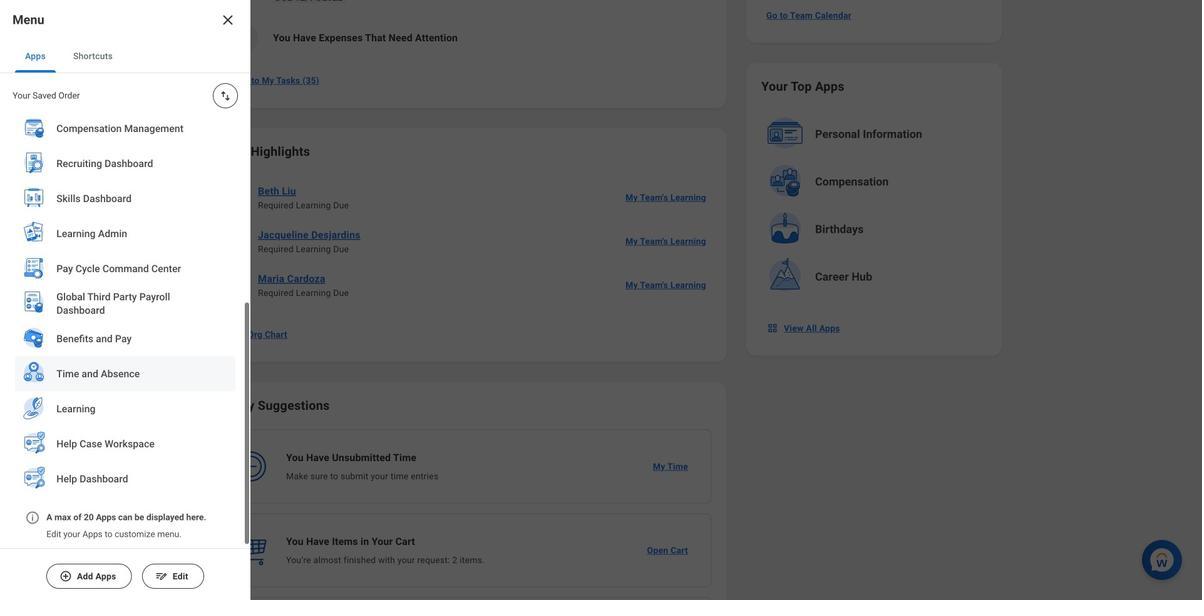 Task type: describe. For each thing, give the bounding box(es) containing it.
sort image
[[219, 90, 232, 102]]

inbox image
[[220, 74, 233, 87]]

text edit image
[[155, 571, 168, 583]]

dashboard expenses image
[[234, 28, 252, 47]]

x image
[[220, 13, 235, 28]]

info image
[[25, 511, 40, 526]]



Task type: vqa. For each thing, say whether or not it's contained in the screenshot.
"tooltip" on the left bottom of page
yes



Task type: locate. For each thing, give the bounding box(es) containing it.
tab list
[[0, 40, 251, 73]]

plus circle image
[[60, 571, 72, 583]]

nbox image
[[767, 322, 779, 335]]

tooltip
[[155, 389, 235, 414]]

global navigation dialog
[[0, 0, 251, 601]]

list
[[0, 0, 251, 507], [215, 0, 711, 63], [215, 176, 711, 307]]



